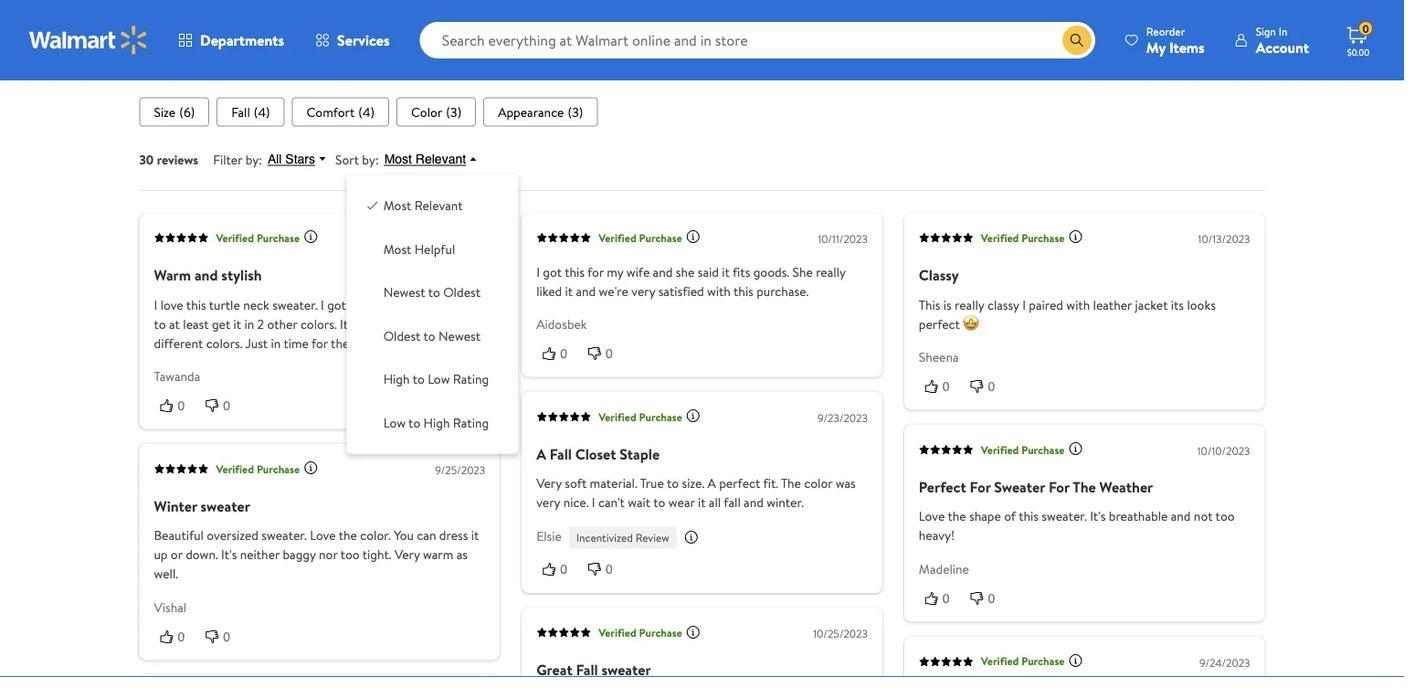 Task type: locate. For each thing, give the bounding box(es) containing it.
1 horizontal spatial 10/13/2023
[[1199, 231, 1251, 247]]

color (3)
[[411, 103, 462, 120]]

most relevant inside most relevant dropdown button
[[384, 152, 466, 167]]

0 horizontal spatial 10/13/2023
[[433, 231, 485, 247]]

0 vertical spatial very
[[537, 475, 562, 492]]

sweater. inside i love this turtle neck sweater.  i got it in green but i'm going to at least get it in 2 other colors.  it comes in several different colors.  just in time for the fall and winter!
[[273, 296, 318, 313]]

(3)
[[446, 103, 462, 120], [568, 103, 583, 120]]

with inside i got this for my wife and she said it fits goods. she really liked it and we're very satisfied with this purchase.
[[707, 282, 731, 300]]

most right the "most relevant" radio
[[384, 197, 412, 215]]

0 button
[[537, 344, 582, 363], [582, 344, 628, 363], [919, 377, 965, 395], [965, 377, 1010, 395], [154, 396, 200, 415], [200, 396, 245, 415], [537, 560, 582, 579], [582, 560, 628, 579], [919, 589, 965, 607], [965, 589, 1010, 607], [154, 627, 200, 646], [200, 627, 245, 646]]

3 list item from the left
[[292, 97, 389, 126]]

nice.
[[564, 494, 589, 512]]

with right paired
[[1067, 296, 1091, 313]]

0 horizontal spatial really
[[816, 263, 846, 280]]

services button
[[300, 18, 405, 62]]

most right sort by:
[[384, 152, 412, 167]]

it right get
[[234, 315, 241, 333]]

it
[[340, 315, 348, 333]]

perfect inside this is really classy i paired with leather jacket its looks perfect 🤩
[[919, 315, 961, 333]]

verified purchase information image
[[686, 409, 701, 423], [1069, 442, 1084, 456]]

0 horizontal spatial oldest
[[384, 327, 421, 345]]

0 horizontal spatial for
[[970, 477, 991, 497]]

by: left all
[[246, 150, 262, 168]]

0 vertical spatial most
[[384, 152, 412, 167]]

size (6)
[[154, 103, 195, 120]]

is
[[944, 296, 952, 313]]

0 vertical spatial low
[[428, 371, 450, 388]]

this inside i love this turtle neck sweater.  i got it in green but i'm going to at least get it in 2 other colors.  it comes in several different colors.  just in time for the fall and winter!
[[186, 296, 206, 313]]

for left my
[[588, 263, 604, 280]]

verified purchase for verified purchase information image for vishal
[[216, 461, 300, 476]]

the
[[331, 334, 349, 352], [948, 507, 967, 525], [339, 527, 357, 544]]

0 horizontal spatial the
[[781, 475, 801, 492]]

verified purchase information image up perfect for sweater for the weather
[[1069, 442, 1084, 456]]

the down it
[[331, 334, 349, 352]]

2 (3) from the left
[[568, 103, 583, 120]]

i got this for my wife and she said it fits goods. she really liked it and we're very satisfied with this purchase.
[[537, 263, 846, 300]]

as
[[457, 546, 468, 564]]

2 by: from the left
[[362, 150, 379, 168]]

perfect
[[919, 477, 967, 497]]

2 10/13/2023 from the left
[[1199, 231, 1251, 247]]

by:
[[246, 150, 262, 168], [362, 150, 379, 168]]

verified purchase information image up "size."
[[686, 409, 701, 423]]

sheena
[[919, 348, 959, 366]]

very down wife
[[632, 282, 656, 300]]

(4) up all
[[254, 103, 270, 120]]

sweater. up baggy
[[262, 527, 307, 544]]

0 vertical spatial colors.
[[301, 315, 337, 333]]

the left color.
[[339, 527, 357, 544]]

tawanda
[[154, 367, 200, 385]]

0 vertical spatial it's
[[1091, 507, 1106, 525]]

verified purchase for verified purchase information image associated with aidosbek
[[599, 230, 683, 245]]

fall
[[352, 334, 369, 352], [724, 494, 741, 512]]

1 vertical spatial a
[[708, 475, 716, 492]]

verified purchase information image for for
[[1069, 442, 1084, 456]]

fits
[[733, 263, 751, 280]]

fall down the mentions
[[231, 103, 250, 120]]

high down high to low rating
[[424, 414, 450, 432]]

1 vertical spatial rating
[[453, 414, 489, 432]]

helpful
[[415, 240, 455, 258]]

0 vertical spatial for
[[588, 263, 604, 280]]

0 vertical spatial verified purchase information image
[[686, 409, 701, 423]]

really right the 'she' at the right of page
[[816, 263, 846, 280]]

0
[[1363, 21, 1370, 36], [560, 346, 568, 361], [606, 346, 613, 361], [943, 379, 950, 394], [989, 379, 996, 394], [178, 398, 185, 413], [223, 398, 230, 413], [560, 562, 568, 577], [606, 562, 613, 577], [943, 591, 950, 606], [989, 591, 996, 606], [178, 629, 185, 644], [223, 629, 230, 644]]

5 list item from the left
[[484, 97, 598, 126]]

fit.
[[764, 475, 779, 492]]

low down high to low rating
[[384, 414, 406, 432]]

1 horizontal spatial high
[[424, 414, 450, 432]]

sweater. inside love the shape of this sweater. it's breathable and not too heavy!
[[1042, 507, 1087, 525]]

it right dress
[[471, 527, 479, 544]]

rating
[[453, 371, 489, 388], [453, 414, 489, 432]]

0 horizontal spatial verified purchase information image
[[686, 409, 701, 423]]

4 list item from the left
[[397, 97, 476, 126]]

for inside i love this turtle neck sweater.  i got it in green but i'm going to at least get it in 2 other colors.  it comes in several different colors.  just in time for the fall and winter!
[[312, 334, 328, 352]]

1 vertical spatial the
[[948, 507, 967, 525]]

this up least at the left top of the page
[[186, 296, 206, 313]]

to right but
[[428, 284, 440, 302]]

too inside the beautiful oversized sweater. love the color. you can dress it up or down. it's neither baggy nor too tight. very warm as well.
[[341, 546, 360, 564]]

1 horizontal spatial for
[[1049, 477, 1070, 497]]

sweater. down perfect for sweater for the weather
[[1042, 507, 1087, 525]]

the up love the shape of this sweater. it's breathable and not too heavy!
[[1073, 477, 1096, 497]]

to down winter!
[[413, 371, 425, 388]]

and
[[653, 263, 673, 280], [195, 265, 218, 285], [576, 282, 596, 300], [372, 334, 392, 352], [744, 494, 764, 512], [1171, 507, 1191, 525]]

comes
[[351, 315, 387, 333]]

it's down oversized
[[221, 546, 237, 564]]

search icon image
[[1070, 33, 1085, 48]]

0 vertical spatial the
[[331, 334, 349, 352]]

0 vertical spatial newest
[[384, 284, 426, 302]]

0 horizontal spatial it's
[[221, 546, 237, 564]]

a left closet
[[537, 444, 546, 464]]

2 vertical spatial the
[[339, 527, 357, 544]]

it's left breathable on the right bottom
[[1091, 507, 1106, 525]]

and inside very soft material. true to size. a perfect fit. the color was very nice. i can't wait to wear it all fall and winter.
[[744, 494, 764, 512]]

too right nor
[[341, 546, 360, 564]]

for right time
[[312, 334, 328, 352]]

walmart image
[[29, 26, 148, 55]]

verified purchase
[[216, 230, 300, 245], [599, 230, 683, 245], [981, 230, 1065, 245], [599, 409, 683, 424], [981, 442, 1065, 457], [216, 461, 300, 476], [599, 625, 683, 640], [981, 654, 1065, 669]]

she
[[793, 263, 813, 280]]

2 vertical spatial most
[[384, 240, 412, 258]]

the up winter.
[[781, 475, 801, 492]]

list
[[139, 97, 1265, 126]]

1 vertical spatial fall
[[550, 444, 572, 464]]

we're
[[599, 282, 629, 300]]

most helpful
[[384, 240, 455, 258]]

most inside dropdown button
[[384, 152, 412, 167]]

list item containing appearance
[[484, 97, 598, 126]]

perfect
[[919, 315, 961, 333], [719, 475, 761, 492]]

1 horizontal spatial it's
[[1091, 507, 1106, 525]]

0 horizontal spatial (3)
[[446, 103, 462, 120]]

1 horizontal spatial for
[[588, 263, 604, 280]]

purchase for verified purchase information icon for staple
[[639, 409, 683, 424]]

1 horizontal spatial fall
[[550, 444, 572, 464]]

appearance
[[498, 103, 564, 120]]

0 horizontal spatial colors.
[[206, 334, 243, 352]]

(3) for color (3)
[[446, 103, 462, 120]]

(3) right appearance
[[568, 103, 583, 120]]

was
[[836, 475, 856, 492]]

verified purchase for verified purchase information icon for for
[[981, 442, 1065, 457]]

(3) right color
[[446, 103, 462, 120]]

purchase for verified purchase information image for sheena
[[1022, 230, 1065, 245]]

colors. left it
[[301, 315, 337, 333]]

for up shape
[[970, 477, 991, 497]]

very left soft
[[537, 475, 562, 492]]

option group
[[362, 190, 504, 439]]

1 vertical spatial very
[[395, 546, 420, 564]]

2 vertical spatial sweater.
[[262, 527, 307, 544]]

to right the 'wait'
[[654, 494, 666, 512]]

10/13/2023 up looks
[[1199, 231, 1251, 247]]

sort
[[335, 150, 359, 168]]

0 horizontal spatial love
[[310, 527, 336, 544]]

verified
[[216, 230, 254, 245], [599, 230, 637, 245], [981, 230, 1019, 245], [599, 409, 637, 424], [981, 442, 1019, 457], [216, 461, 254, 476], [599, 625, 637, 640], [981, 654, 1019, 669]]

with down 'said'
[[707, 282, 731, 300]]

fall down comes
[[352, 334, 369, 352]]

0 horizontal spatial by:
[[246, 150, 262, 168]]

too
[[1216, 507, 1235, 525], [341, 546, 360, 564]]

1 horizontal spatial verified purchase information image
[[1069, 442, 1084, 456]]

0 horizontal spatial (4)
[[254, 103, 270, 120]]

0 vertical spatial most relevant
[[384, 152, 466, 167]]

very left nice.
[[537, 494, 561, 512]]

1 horizontal spatial very
[[632, 282, 656, 300]]

the up "heavy!"
[[948, 507, 967, 525]]

relevant up helpful
[[415, 197, 463, 215]]

newest down going
[[439, 327, 481, 345]]

10/13/2023 up newest to oldest
[[433, 231, 485, 247]]

sort by:
[[335, 150, 379, 168]]

(6)
[[179, 103, 195, 120]]

frequent
[[139, 58, 197, 78]]

2 (4) from the left
[[359, 103, 375, 120]]

1 horizontal spatial love
[[919, 507, 945, 525]]

very
[[632, 282, 656, 300], [537, 494, 561, 512]]

breathable
[[1109, 507, 1168, 525]]

(4)
[[254, 103, 270, 120], [359, 103, 375, 120]]

the inside love the shape of this sweater. it's breathable and not too heavy!
[[948, 507, 967, 525]]

1 (3) from the left
[[446, 103, 462, 120]]

newest
[[384, 284, 426, 302], [439, 327, 481, 345]]

the inside very soft material. true to size. a perfect fit. the color was very nice. i can't wait to wear it all fall and winter.
[[781, 475, 801, 492]]

1 vertical spatial sweater.
[[1042, 507, 1087, 525]]

0 vertical spatial relevant
[[416, 152, 466, 167]]

oldest down green
[[384, 327, 421, 345]]

to
[[428, 284, 440, 302], [154, 315, 166, 333], [424, 327, 436, 345], [413, 371, 425, 388], [409, 414, 421, 432], [667, 475, 679, 492], [654, 494, 666, 512]]

it's inside love the shape of this sweater. it's breathable and not too heavy!
[[1091, 507, 1106, 525]]

in right the just
[[271, 334, 281, 352]]

0 vertical spatial high
[[384, 371, 410, 388]]

1 horizontal spatial perfect
[[919, 315, 961, 333]]

this right of
[[1019, 507, 1039, 525]]

0 vertical spatial really
[[816, 263, 846, 280]]

winter!
[[395, 334, 434, 352]]

1 vertical spatial very
[[537, 494, 561, 512]]

1 horizontal spatial a
[[708, 475, 716, 492]]

and inside i love this turtle neck sweater.  i got it in green but i'm going to at least get it in 2 other colors.  it comes in several different colors.  just in time for the fall and winter!
[[372, 334, 392, 352]]

0 vertical spatial too
[[1216, 507, 1235, 525]]

purchase for verified purchase information icon for for
[[1022, 442, 1065, 457]]

relevant
[[416, 152, 466, 167], [415, 197, 463, 215]]

to down i'm
[[424, 327, 436, 345]]

1 vertical spatial it's
[[221, 546, 237, 564]]

neck
[[243, 296, 270, 313]]

1 vertical spatial perfect
[[719, 475, 761, 492]]

very
[[537, 475, 562, 492], [395, 546, 420, 564]]

a right "size."
[[708, 475, 716, 492]]

0 horizontal spatial fall
[[352, 334, 369, 352]]

0 vertical spatial fall
[[231, 103, 250, 120]]

0 horizontal spatial very
[[537, 494, 561, 512]]

0 vertical spatial got
[[543, 263, 562, 280]]

0 vertical spatial a
[[537, 444, 546, 464]]

0 horizontal spatial low
[[384, 414, 406, 432]]

1 horizontal spatial got
[[543, 263, 562, 280]]

most relevant up most helpful
[[384, 197, 463, 215]]

a
[[537, 444, 546, 464], [708, 475, 716, 492]]

in down green
[[390, 315, 400, 333]]

aidosbek
[[537, 315, 587, 333]]

1 10/13/2023 from the left
[[433, 231, 485, 247]]

all stars
[[268, 152, 315, 167]]

0 vertical spatial love
[[919, 507, 945, 525]]

rating up low to high rating
[[453, 371, 489, 388]]

can
[[417, 527, 436, 544]]

love up "heavy!"
[[919, 507, 945, 525]]

it left all
[[698, 494, 706, 512]]

i
[[537, 263, 540, 280], [154, 296, 157, 313], [321, 296, 324, 313], [1023, 296, 1026, 313], [592, 494, 596, 512]]

too right not
[[1216, 507, 1235, 525]]

size
[[154, 103, 176, 120]]

most left helpful
[[384, 240, 412, 258]]

1 horizontal spatial by:
[[362, 150, 379, 168]]

0 vertical spatial oldest
[[443, 284, 481, 302]]

it's
[[1091, 507, 1106, 525], [221, 546, 237, 564]]

love inside love the shape of this sweater. it's breathable and not too heavy!
[[919, 507, 945, 525]]

1 vertical spatial too
[[341, 546, 360, 564]]

very inside very soft material. true to size. a perfect fit. the color was very nice. i can't wait to wear it all fall and winter.
[[537, 494, 561, 512]]

sweater. inside the beautiful oversized sweater. love the color. you can dress it up or down. it's neither baggy nor too tight. very warm as well.
[[262, 527, 307, 544]]

1 vertical spatial newest
[[439, 327, 481, 345]]

rating up 9/25/2023
[[453, 414, 489, 432]]

for
[[588, 263, 604, 280], [312, 334, 328, 352]]

1 (4) from the left
[[254, 103, 270, 120]]

sweater. up "other"
[[273, 296, 318, 313]]

this is really classy i paired with leather jacket its looks perfect 🤩
[[919, 296, 1216, 333]]

1 horizontal spatial low
[[428, 371, 450, 388]]

1 vertical spatial got
[[327, 296, 346, 313]]

verified purchase information image
[[304, 230, 318, 244], [686, 230, 701, 244], [1069, 230, 1084, 244], [304, 461, 318, 475], [686, 625, 701, 639], [1069, 654, 1084, 668]]

1 vertical spatial relevant
[[415, 197, 463, 215]]

in
[[360, 296, 370, 313], [244, 315, 254, 333], [390, 315, 400, 333], [271, 334, 281, 352]]

1 by: from the left
[[246, 150, 262, 168]]

got inside i love this turtle neck sweater.  i got it in green but i'm going to at least get it in 2 other colors.  it comes in several different colors.  just in time for the fall and winter!
[[327, 296, 346, 313]]

oldest right but
[[443, 284, 481, 302]]

and left we're
[[576, 282, 596, 300]]

got up it
[[327, 296, 346, 313]]

it right liked
[[565, 282, 573, 300]]

1 horizontal spatial oldest
[[443, 284, 481, 302]]

low up low to high rating
[[428, 371, 450, 388]]

departments button
[[163, 18, 300, 62]]

0 horizontal spatial got
[[327, 296, 346, 313]]

warm and stylish
[[154, 265, 262, 285]]

low
[[428, 371, 450, 388], [384, 414, 406, 432]]

love inside the beautiful oversized sweater. love the color. you can dress it up or down. it's neither baggy nor too tight. very warm as well.
[[310, 527, 336, 544]]

warm
[[154, 265, 191, 285]]

comfort (4)
[[307, 103, 375, 120]]

love up nor
[[310, 527, 336, 544]]

really up 🤩
[[955, 296, 985, 313]]

incentivized review information image
[[684, 530, 699, 545]]

neither
[[240, 546, 280, 564]]

10/11/2023
[[818, 231, 868, 247]]

0 vertical spatial fall
[[352, 334, 369, 352]]

1 list item from the left
[[139, 97, 209, 126]]

verified purchase for verified purchase information icon for staple
[[599, 409, 683, 424]]

it up comes
[[349, 296, 357, 313]]

dress
[[439, 527, 468, 544]]

1 horizontal spatial with
[[1067, 296, 1091, 313]]

relevant down color (3)
[[416, 152, 466, 167]]

0 vertical spatial very
[[632, 282, 656, 300]]

weather
[[1100, 477, 1154, 497]]

0 horizontal spatial too
[[341, 546, 360, 564]]

list item
[[139, 97, 209, 126], [217, 97, 285, 126], [292, 97, 389, 126], [397, 97, 476, 126], [484, 97, 598, 126]]

0 horizontal spatial high
[[384, 371, 410, 388]]

(4) for comfort (4)
[[359, 103, 375, 120]]

services
[[337, 30, 390, 50]]

1 horizontal spatial fall
[[724, 494, 741, 512]]

1 vertical spatial for
[[312, 334, 328, 352]]

fall inside i love this turtle neck sweater.  i got it in green but i'm going to at least get it in 2 other colors.  it comes in several different colors.  just in time for the fall and winter!
[[352, 334, 369, 352]]

2 rating from the top
[[453, 414, 489, 432]]

jacket
[[1136, 296, 1168, 313]]

and down comes
[[372, 334, 392, 352]]

1 horizontal spatial colors.
[[301, 315, 337, 333]]

1 horizontal spatial newest
[[439, 327, 481, 345]]

purchase for verified purchase information image for vishal
[[257, 461, 300, 476]]

sweater. for sweater
[[1042, 507, 1087, 525]]

it inside very soft material. true to size. a perfect fit. the color was very nice. i can't wait to wear it all fall and winter.
[[698, 494, 706, 512]]

got
[[543, 263, 562, 280], [327, 296, 346, 313]]

too inside love the shape of this sweater. it's breathable and not too heavy!
[[1216, 507, 1235, 525]]

perfect inside very soft material. true to size. a perfect fit. the color was very nice. i can't wait to wear it all fall and winter.
[[719, 475, 761, 492]]

0 horizontal spatial perfect
[[719, 475, 761, 492]]

2 for from the left
[[1049, 477, 1070, 497]]

1 horizontal spatial (3)
[[568, 103, 583, 120]]

colors. down get
[[206, 334, 243, 352]]

it left fits at right top
[[722, 263, 730, 280]]

1 horizontal spatial (4)
[[359, 103, 375, 120]]

1 horizontal spatial very
[[537, 475, 562, 492]]

Walmart Site-Wide search field
[[420, 22, 1096, 58]]

2 list item from the left
[[217, 97, 285, 126]]

1 horizontal spatial too
[[1216, 507, 1235, 525]]

0 horizontal spatial very
[[395, 546, 420, 564]]

0 vertical spatial rating
[[453, 371, 489, 388]]

by: for filter by:
[[246, 150, 262, 168]]

0 vertical spatial sweater.
[[273, 296, 318, 313]]

most relevant down color
[[384, 152, 466, 167]]

0 vertical spatial perfect
[[919, 315, 961, 333]]

got up liked
[[543, 263, 562, 280]]

this down fits at right top
[[734, 282, 754, 300]]

1 vertical spatial high
[[424, 414, 450, 432]]

well.
[[154, 565, 178, 583]]

baggy
[[283, 546, 316, 564]]

fall up soft
[[550, 444, 572, 464]]

10/13/2023 for warm and stylish
[[433, 231, 485, 247]]

i'm
[[430, 296, 446, 313]]

1 vertical spatial fall
[[724, 494, 741, 512]]

i inside this is really classy i paired with leather jacket its looks perfect 🤩
[[1023, 296, 1026, 313]]

1 horizontal spatial really
[[955, 296, 985, 313]]

1 rating from the top
[[453, 371, 489, 388]]

0 horizontal spatial newest
[[384, 284, 426, 302]]

for inside i got this for my wife and she said it fits goods. she really liked it and we're very satisfied with this purchase.
[[588, 263, 604, 280]]

colors.
[[301, 315, 337, 333], [206, 334, 243, 352]]

perfect down "is"
[[919, 315, 961, 333]]

to left at in the left of the page
[[154, 315, 166, 333]]

very down you
[[395, 546, 420, 564]]

for right sweater
[[1049, 477, 1070, 497]]

2
[[257, 315, 264, 333]]

and left not
[[1171, 507, 1191, 525]]

1 vertical spatial love
[[310, 527, 336, 544]]

1 vertical spatial oldest
[[384, 327, 421, 345]]

fall
[[231, 103, 250, 120], [550, 444, 572, 464]]

1 vertical spatial verified purchase information image
[[1069, 442, 1084, 456]]

perfect left fit.
[[719, 475, 761, 492]]

high down winter!
[[384, 371, 410, 388]]

1 vertical spatial really
[[955, 296, 985, 313]]

fall right all
[[724, 494, 741, 512]]

(4) right comfort
[[359, 103, 375, 120]]

beautiful oversized sweater. love the color. you can dress it up or down. it's neither baggy nor too tight. very warm as well.
[[154, 527, 479, 583]]

and down fit.
[[744, 494, 764, 512]]

1 vertical spatial colors.
[[206, 334, 243, 352]]

0 horizontal spatial with
[[707, 282, 731, 300]]

the inside the beautiful oversized sweater. love the color. you can dress it up or down. it's neither baggy nor too tight. very warm as well.
[[339, 527, 357, 544]]

purchase
[[257, 230, 300, 245], [639, 230, 683, 245], [1022, 230, 1065, 245], [639, 409, 683, 424], [1022, 442, 1065, 457], [257, 461, 300, 476], [639, 625, 683, 640], [1022, 654, 1065, 669]]

by: right sort
[[362, 150, 379, 168]]

newest left i'm
[[384, 284, 426, 302]]

1 for from the left
[[970, 477, 991, 497]]

purchase for verified purchase information image associated with aidosbek
[[639, 230, 683, 245]]

to down high to low rating
[[409, 414, 421, 432]]

0 horizontal spatial for
[[312, 334, 328, 352]]

oldest to newest
[[384, 327, 481, 345]]

really inside i got this for my wife and she said it fits goods. she really liked it and we're very satisfied with this purchase.
[[816, 263, 846, 280]]

really
[[816, 263, 846, 280], [955, 296, 985, 313]]

0 horizontal spatial a
[[537, 444, 546, 464]]



Task type: describe. For each thing, give the bounding box(es) containing it.
its
[[1172, 296, 1185, 313]]

1 vertical spatial most
[[384, 197, 412, 215]]

to left "size."
[[667, 475, 679, 492]]

goods.
[[754, 263, 790, 280]]

in
[[1279, 23, 1288, 39]]

time
[[284, 334, 309, 352]]

can't
[[599, 494, 625, 512]]

most relevant button
[[379, 151, 486, 168]]

incentivized review
[[577, 530, 670, 546]]

winter.
[[767, 494, 804, 512]]

verified purchase information image for sheena
[[1069, 230, 1084, 244]]

purchase.
[[757, 282, 809, 300]]

9/24/2023
[[1200, 655, 1251, 671]]

sign in account
[[1256, 23, 1310, 57]]

reviews
[[157, 150, 198, 168]]

classy
[[919, 265, 959, 285]]

all
[[268, 152, 282, 167]]

wear
[[669, 494, 695, 512]]

30
[[139, 150, 154, 168]]

color.
[[360, 527, 391, 544]]

fall inside very soft material. true to size. a perfect fit. the color was very nice. i can't wait to wear it all fall and winter.
[[724, 494, 741, 512]]

very inside i got this for my wife and she said it fits goods. she really liked it and we're very satisfied with this purchase.
[[632, 282, 656, 300]]

i inside very soft material. true to size. a perfect fit. the color was very nice. i can't wait to wear it all fall and winter.
[[592, 494, 596, 512]]

the inside i love this turtle neck sweater.  i got it in green but i'm going to at least get it in 2 other colors.  it comes in several different colors.  just in time for the fall and winter!
[[331, 334, 349, 352]]

rating for low to high rating
[[453, 414, 489, 432]]

high to low rating
[[384, 371, 489, 388]]

i inside i got this for my wife and she said it fits goods. she really liked it and we're very satisfied with this purchase.
[[537, 263, 540, 280]]

frequent mentions
[[139, 58, 260, 78]]

incentivized
[[577, 530, 633, 546]]

liked
[[537, 282, 562, 300]]

really inside this is really classy i paired with leather jacket its looks perfect 🤩
[[955, 296, 985, 313]]

rating for high to low rating
[[453, 371, 489, 388]]

verified purchase for verified purchase information image for tawanda
[[216, 230, 300, 245]]

and left she
[[653, 263, 673, 280]]

perfect for sweater for the weather
[[919, 477, 1154, 497]]

list item containing fall
[[217, 97, 285, 126]]

relevant inside dropdown button
[[416, 152, 466, 167]]

verified purchase information image for vishal
[[304, 461, 318, 475]]

sign
[[1256, 23, 1277, 39]]

list item containing comfort
[[292, 97, 389, 126]]

filter by:
[[213, 150, 262, 168]]

with inside this is really classy i paired with leather jacket its looks perfect 🤩
[[1067, 296, 1091, 313]]

9/23/2023
[[818, 410, 868, 426]]

a fall closet staple
[[537, 444, 660, 464]]

this
[[919, 296, 941, 313]]

it's inside the beautiful oversized sweater. love the color. you can dress it up or down. it's neither baggy nor too tight. very warm as well.
[[221, 546, 237, 564]]

and right warm
[[195, 265, 218, 285]]

verified purchase information image for tawanda
[[304, 230, 318, 244]]

reorder my items
[[1147, 23, 1205, 57]]

and inside love the shape of this sweater. it's breathable and not too heavy!
[[1171, 507, 1191, 525]]

tight.
[[363, 546, 392, 564]]

color
[[411, 103, 443, 120]]

account
[[1256, 37, 1310, 57]]

option group containing most relevant
[[362, 190, 504, 439]]

1 horizontal spatial the
[[1073, 477, 1096, 497]]

love
[[161, 296, 183, 313]]

green
[[373, 296, 405, 313]]

vishal
[[154, 598, 187, 616]]

$0.00
[[1348, 46, 1370, 58]]

material.
[[590, 475, 638, 492]]

list item containing size
[[139, 97, 209, 126]]

closet
[[576, 444, 616, 464]]

of
[[1005, 507, 1016, 525]]

several
[[403, 315, 442, 333]]

1 vertical spatial low
[[384, 414, 406, 432]]

30 reviews
[[139, 150, 198, 168]]

just
[[245, 334, 268, 352]]

this inside love the shape of this sweater. it's breathable and not too heavy!
[[1019, 507, 1039, 525]]

newest to oldest
[[384, 284, 481, 302]]

said
[[698, 263, 719, 280]]

going
[[449, 296, 480, 313]]

all
[[709, 494, 721, 512]]

fall (4)
[[231, 103, 270, 120]]

winter
[[154, 496, 197, 516]]

winter sweater
[[154, 496, 250, 516]]

(3) for appearance (3)
[[568, 103, 583, 120]]

verified purchase information image for aidosbek
[[686, 230, 701, 244]]

to inside i love this turtle neck sweater.  i got it in green but i'm going to at least get it in 2 other colors.  it comes in several different colors.  just in time for the fall and winter!
[[154, 315, 166, 333]]

up
[[154, 546, 168, 564]]

very soft material. true to size. a perfect fit. the color was very nice. i can't wait to wear it all fall and winter.
[[537, 475, 856, 512]]

0 horizontal spatial fall
[[231, 103, 250, 120]]

list item containing color
[[397, 97, 476, 126]]

a inside very soft material. true to size. a perfect fit. the color was very nice. i can't wait to wear it all fall and winter.
[[708, 475, 716, 492]]

turtle
[[209, 296, 240, 313]]

by: for sort by:
[[362, 150, 379, 168]]

or
[[171, 546, 183, 564]]

reorder
[[1147, 23, 1186, 39]]

nor
[[319, 546, 338, 564]]

mentions
[[201, 58, 260, 78]]

sweater
[[995, 477, 1046, 497]]

10/25/2023
[[814, 626, 868, 642]]

Most Relevant radio
[[365, 197, 380, 212]]

9/25/2023
[[435, 462, 485, 478]]

beautiful
[[154, 527, 204, 544]]

size.
[[682, 475, 705, 492]]

list containing size
[[139, 97, 1265, 126]]

paired
[[1029, 296, 1064, 313]]

my
[[607, 263, 624, 280]]

this left my
[[565, 263, 585, 280]]

verified purchase information image for staple
[[686, 409, 701, 423]]

low to high rating
[[384, 414, 489, 432]]

very inside very soft material. true to size. a perfect fit. the color was very nice. i can't wait to wear it all fall and winter.
[[537, 475, 562, 492]]

classy
[[988, 296, 1020, 313]]

in up comes
[[360, 296, 370, 313]]

Search search field
[[420, 22, 1096, 58]]

10/13/2023 for classy
[[1199, 231, 1251, 247]]

color
[[805, 475, 833, 492]]

in left 2 at the left top of the page
[[244, 315, 254, 333]]

looks
[[1188, 296, 1216, 313]]

different
[[154, 334, 203, 352]]

filter
[[213, 150, 242, 168]]

sweater. for stylish
[[273, 296, 318, 313]]

purchase for verified purchase information image for tawanda
[[257, 230, 300, 245]]

(4) for fall (4)
[[254, 103, 270, 120]]

get
[[212, 315, 231, 333]]

at
[[169, 315, 180, 333]]

most relevant inside "option group"
[[384, 197, 463, 215]]

staple
[[620, 444, 660, 464]]

it inside the beautiful oversized sweater. love the color. you can dress it up or down. it's neither baggy nor too tight. very warm as well.
[[471, 527, 479, 544]]

very inside the beautiful oversized sweater. love the color. you can dress it up or down. it's neither baggy nor too tight. very warm as well.
[[395, 546, 420, 564]]

departments
[[200, 30, 284, 50]]

least
[[183, 315, 209, 333]]

but
[[408, 296, 427, 313]]

all stars button
[[262, 151, 335, 168]]

verified purchase for verified purchase information image for sheena
[[981, 230, 1065, 245]]

got inside i got this for my wife and she said it fits goods. she really liked it and we're very satisfied with this purchase.
[[543, 263, 562, 280]]



Task type: vqa. For each thing, say whether or not it's contained in the screenshot.
For to the left
yes



